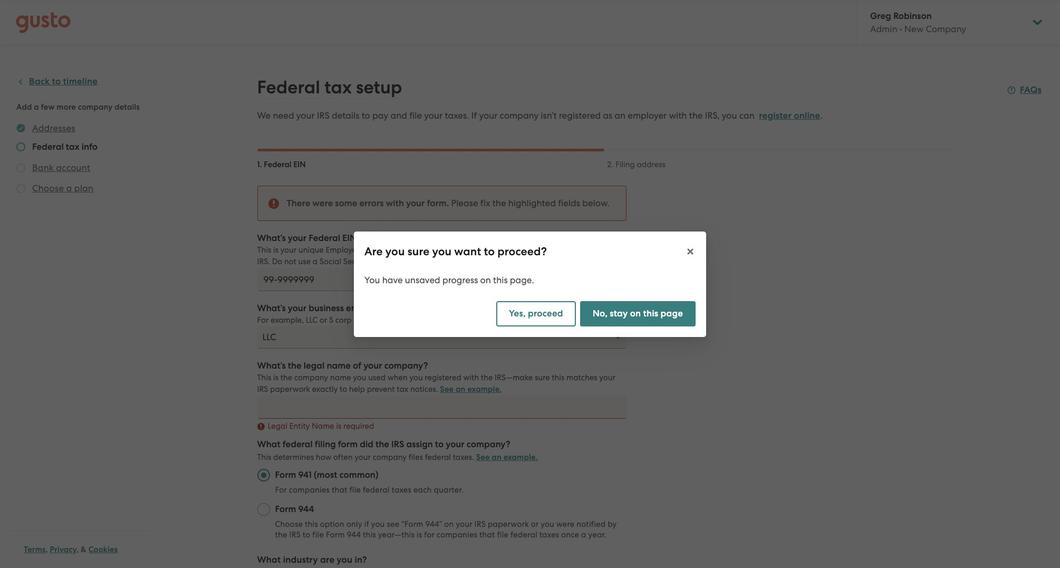 Task type: describe. For each thing, give the bounding box(es) containing it.
or inside what's your business entity type? for example, llc or s corp
[[320, 315, 327, 325]]

you
[[364, 275, 380, 285]]

no,
[[593, 308, 608, 319]]

you left in?
[[337, 554, 352, 565]]

entity
[[289, 421, 310, 431]]

number
[[412, 245, 442, 255]]

what's your federal ein?
[[257, 233, 361, 244]]

your up unique
[[288, 233, 307, 244]]

proceed?
[[497, 244, 547, 258]]

online
[[794, 110, 820, 121]]

legal
[[304, 360, 325, 371]]

page
[[661, 308, 683, 319]]

taxes inside form 944 choose this option only if you see "form 944" on your irs paperwork or you were notified by the irs to file form 944 this year—this is for companies that file federal taxes once a year.
[[539, 530, 559, 540]]

yes, proceed
[[509, 308, 563, 319]]

paperwork inside form 944 choose this option only if you see "form 944" on your irs paperwork or you were notified by the irs to file form 944 this year—this is for companies that file federal taxes once a year.
[[488, 520, 529, 529]]

What's the legal name of your company? text field
[[257, 396, 626, 419]]

your right if
[[479, 110, 498, 121]]

"form
[[401, 520, 423, 529]]

name
[[312, 421, 334, 431]]

2 , from the left
[[77, 545, 79, 554]]

the inside there were some errors with your form. please fix the highlighted fields below.
[[492, 198, 506, 208]]

1 , from the left
[[46, 545, 48, 554]]

business
[[309, 303, 344, 314]]

assigned
[[497, 245, 529, 255]]

some
[[335, 198, 357, 209]]

determines
[[273, 453, 314, 462]]

(ein)
[[444, 245, 461, 255]]

pay
[[372, 110, 388, 121]]

files
[[409, 453, 423, 462]]

to inside this is your unique employer identification number (ein) that was assigned to your company by the irs. do not use a social security number.
[[531, 245, 539, 255]]

year—this
[[378, 530, 415, 540]]

identification
[[361, 245, 410, 255]]

you left notified
[[541, 520, 554, 529]]

company? inside what federal filing form did the irs assign to your company? this determines how often your company files federal taxes. see an example.
[[467, 439, 510, 450]]

0 horizontal spatial tax
[[324, 76, 352, 98]]

on inside form 944 choose this option only if you see "form 944" on your irs paperwork or you were notified by the irs to file form 944 this year—this is for companies that file federal taxes once a year.
[[444, 520, 454, 529]]

0 vertical spatial 944
[[298, 504, 314, 515]]

what's for what's the legal name of your company?
[[257, 360, 286, 371]]

that inside this is your unique employer identification number (ein) that was assigned to your company by the irs. do not use a social security number.
[[463, 245, 478, 255]]

notified
[[577, 520, 606, 529]]

company inside we need your irs details to pay and file your taxes. if your company isn't registered as an employer with the irs, you can register online .
[[500, 110, 539, 121]]

see an example. button for what's the legal name of your company?
[[440, 383, 502, 396]]

stay
[[610, 308, 628, 319]]

to inside form 944 choose this option only if you see "form 944" on your irs paperwork or you were notified by the irs to file form 944 this year—this is for companies that file federal taxes once a year.
[[303, 530, 310, 540]]

irs right 944"
[[474, 520, 486, 529]]

details
[[332, 110, 359, 121]]

this down if at the bottom left of the page
[[363, 530, 376, 540]]

your left form.
[[406, 198, 425, 209]]

is inside this is your unique employer identification number (ein) that was assigned to your company by the irs. do not use a social security number.
[[273, 245, 278, 255]]

no, stay on this page button
[[580, 301, 696, 326]]

matches
[[566, 373, 597, 382]]

irs inside what federal filing form did the irs assign to your company? this determines how often your company files federal taxes. see an example.
[[391, 439, 404, 450]]

cookies button
[[88, 543, 118, 556]]

1 horizontal spatial 944
[[347, 530, 361, 540]]

register online link
[[759, 110, 820, 121]]

required
[[343, 421, 374, 431]]

if
[[471, 110, 477, 121]]

company inside this is your unique employer identification number (ein) that was assigned to your company by the irs. do not use a social security number.
[[559, 245, 592, 255]]

company inside what federal filing form did the irs assign to your company? this determines how often your company files federal taxes. see an example.
[[373, 453, 407, 462]]

faqs button
[[1007, 84, 1042, 97]]

fix
[[480, 198, 490, 208]]

for inside form 941 (most common) for companies that file federal taxes each quarter.
[[275, 485, 287, 495]]

0 vertical spatial name
[[327, 360, 351, 371]]

of
[[353, 360, 361, 371]]

taxes inside form 941 (most common) for companies that file federal taxes each quarter.
[[392, 485, 411, 495]]

on inside "button"
[[630, 308, 641, 319]]

page.
[[510, 275, 534, 285]]

0 vertical spatial company?
[[384, 360, 428, 371]]

federal ein
[[264, 160, 306, 169]]

see inside what federal filing form did the irs assign to your company? this determines how often your company files federal taxes. see an example.
[[476, 453, 490, 462]]

your inside this is the company name you used when you registered with the irs—make sure this matches your irs paperwork exactly to help prevent tax notices.
[[599, 373, 615, 382]]

often
[[333, 453, 353, 462]]

an inside what federal filing form did the irs assign to your company? this determines how often your company files federal taxes. see an example.
[[492, 453, 502, 462]]

see for what's your federal ein?
[[408, 257, 421, 266]]

taxes. inside we need your irs details to pay and file your taxes. if your company isn't registered as an employer with the irs, you can register online .
[[445, 110, 469, 121]]

faqs
[[1020, 84, 1042, 95]]

notices.
[[410, 384, 438, 394]]

irs.
[[257, 257, 270, 266]]

yes,
[[509, 308, 526, 319]]

you right if at the bottom left of the page
[[371, 520, 385, 529]]

isn't
[[541, 110, 557, 121]]

your up not
[[280, 245, 297, 255]]

the inside form 944 choose this option only if you see "form 944" on your irs paperwork or you were notified by the irs to file form 944 this year—this is for companies that file federal taxes once a year.
[[275, 530, 287, 540]]

security
[[343, 257, 372, 266]]

in?
[[355, 554, 367, 565]]

irs inside this is the company name you used when you registered with the irs—make sure this matches your irs paperwork exactly to help prevent tax notices.
[[257, 384, 268, 394]]

legal entity name is required
[[268, 421, 374, 431]]

was
[[480, 245, 495, 255]]

are
[[364, 244, 383, 258]]

example. for what's your federal ein?
[[435, 257, 469, 266]]

corp
[[335, 315, 352, 325]]

progress
[[443, 275, 478, 285]]

your inside what's your business entity type? for example, llc or s corp
[[288, 303, 307, 314]]

federal right files
[[425, 453, 451, 462]]

is right name
[[336, 421, 341, 431]]

form 941 (most common) for companies that file federal taxes each quarter.
[[275, 469, 464, 495]]

there were some errors with your form. please fix the highlighted fields below.
[[287, 198, 610, 209]]

once
[[561, 530, 579, 540]]

choose
[[275, 520, 303, 529]]

to inside dialog
[[484, 244, 495, 258]]

example. inside what federal filing form did the irs assign to your company? this determines how often your company files federal taxes. see an example.
[[504, 453, 538, 462]]

for
[[424, 530, 435, 540]]

this inside what federal filing form did the irs assign to your company? this determines how often your company files federal taxes. see an example.
[[257, 453, 271, 462]]

2 vertical spatial form
[[326, 530, 345, 540]]

how
[[316, 453, 331, 462]]

irs,
[[705, 110, 720, 121]]

the inside we need your irs details to pay and file your taxes. if your company isn't registered as an employer with the irs, you can register online .
[[689, 110, 703, 121]]

federal inside form 941 (most common) for companies that file federal taxes each quarter.
[[363, 485, 390, 495]]

no, stay on this page
[[593, 308, 683, 319]]

can
[[739, 110, 755, 121]]

did
[[360, 439, 373, 450]]

quarter.
[[434, 485, 464, 495]]

what's for what's your business entity type? for example, llc or s corp
[[257, 303, 286, 314]]

below.
[[582, 198, 610, 208]]

companies inside form 941 (most common) for companies that file federal taxes each quarter.
[[289, 485, 330, 495]]

option
[[320, 520, 344, 529]]

with inside this is the company name you used when you registered with the irs—make sure this matches your irs paperwork exactly to help prevent tax notices.
[[463, 373, 479, 382]]

unsaved
[[405, 275, 440, 285]]

form for form 944
[[275, 504, 296, 515]]

there
[[287, 198, 310, 209]]

filing
[[315, 439, 336, 450]]

proceed
[[528, 308, 563, 319]]

exactly
[[312, 384, 338, 394]]

What's your Federal EIN? text field
[[257, 268, 626, 291]]

your down the did
[[355, 453, 371, 462]]

your right and
[[424, 110, 443, 121]]

or inside form 944 choose this option only if you see "form 944" on your irs paperwork or you were notified by the irs to file form 944 this year—this is for companies that file federal taxes once a year.
[[531, 520, 539, 529]]

941
[[298, 469, 312, 480]]

privacy link
[[50, 545, 77, 554]]

your right assign
[[446, 439, 464, 450]]

paperwork inside this is the company name you used when you registered with the irs—make sure this matches your irs paperwork exactly to help prevent tax notices.
[[270, 384, 310, 394]]

unique
[[298, 245, 324, 255]]

see an example. button for what's your federal ein?
[[408, 255, 469, 268]]

this is your unique employer identification number (ein) that was assigned to your company by the irs. do not use a social security number.
[[257, 245, 617, 266]]

you inside we need your irs details to pay and file your taxes. if your company isn't registered as an employer with the irs, you can register online .
[[722, 110, 737, 121]]

prevent
[[367, 384, 395, 394]]



Task type: vqa. For each thing, say whether or not it's contained in the screenshot.
you
yes



Task type: locate. For each thing, give the bounding box(es) containing it.
federal for federal ein
[[264, 160, 291, 169]]

federal left the once
[[511, 530, 537, 540]]

as
[[603, 110, 612, 121]]

the right the did
[[376, 439, 389, 450]]

taxes left the once
[[539, 530, 559, 540]]

0 vertical spatial registered
[[559, 110, 601, 121]]

irs inside we need your irs details to pay and file your taxes. if your company isn't registered as an employer with the irs, you can register online .
[[317, 110, 330, 121]]

1 vertical spatial see
[[440, 384, 454, 394]]

0 horizontal spatial for
[[257, 315, 269, 325]]

1 horizontal spatial paperwork
[[488, 520, 529, 529]]

1 horizontal spatial companies
[[437, 530, 477, 540]]

common)
[[339, 469, 378, 480]]

0 vertical spatial see an example.
[[408, 257, 469, 266]]

2 vertical spatial see
[[476, 453, 490, 462]]

we need your irs details to pay and file your taxes. if your company isn't registered as an employer with the irs, you can register online .
[[257, 110, 823, 121]]

to inside we need your irs details to pay and file your taxes. if your company isn't registered as an employer with the irs, you can register online .
[[362, 110, 370, 121]]

federal up need
[[257, 76, 320, 98]]

what for what industry are you in?
[[257, 554, 281, 565]]

federal tax setup
[[257, 76, 402, 98]]

legal
[[268, 421, 287, 431]]

the inside this is your unique employer identification number (ein) that was assigned to your company by the irs. do not use a social security number.
[[605, 245, 617, 255]]

see an example. down number
[[408, 257, 469, 266]]

this is the company name you used when you registered with the irs—make sure this matches your irs paperwork exactly to help prevent tax notices.
[[257, 373, 615, 394]]

tax
[[324, 76, 352, 98], [397, 384, 408, 394]]

2 what's from the top
[[257, 303, 286, 314]]

this inside this is the company name you used when you registered with the irs—make sure this matches your irs paperwork exactly to help prevent tax notices.
[[257, 373, 271, 382]]

1 vertical spatial were
[[556, 520, 575, 529]]

to left help
[[340, 384, 347, 394]]

1 horizontal spatial a
[[581, 530, 586, 540]]

1 vertical spatial a
[[581, 530, 586, 540]]

this up legal
[[257, 373, 271, 382]]

you have unsaved progress on this page.
[[364, 275, 534, 285]]

companies
[[289, 485, 330, 495], [437, 530, 477, 540]]

for inside what's your business entity type? for example, llc or s corp
[[257, 315, 269, 325]]

(most
[[314, 469, 337, 480]]

irs up legal
[[257, 384, 268, 394]]

taxes left each
[[392, 485, 411, 495]]

0 horizontal spatial taxes
[[392, 485, 411, 495]]

1 vertical spatial taxes
[[539, 530, 559, 540]]

a inside form 944 choose this option only if you see "form 944" on your irs paperwork or you were notified by the irs to file form 944 this year—this is for companies that file federal taxes once a year.
[[581, 530, 586, 540]]

name
[[327, 360, 351, 371], [330, 373, 351, 382]]

number.
[[374, 257, 406, 266]]

companies inside form 944 choose this option only if you see "form 944" on your irs paperwork or you were notified by the irs to file form 944 this year—this is for companies that file federal taxes once a year.
[[437, 530, 477, 540]]

1 vertical spatial what's
[[257, 303, 286, 314]]

form
[[338, 439, 358, 450]]

name left of
[[327, 360, 351, 371]]

federal left ein
[[264, 160, 291, 169]]

file inside form 941 (most common) for companies that file federal taxes each quarter.
[[349, 485, 361, 495]]

0 vertical spatial on
[[480, 275, 491, 285]]

terms , privacy , & cookies
[[24, 545, 118, 554]]

registered inside this is the company name you used when you registered with the irs—make sure this matches your irs paperwork exactly to help prevent tax notices.
[[425, 373, 461, 382]]

do
[[272, 257, 282, 266]]

what industry are you in?
[[257, 554, 367, 565]]

sure right 'irs—make'
[[535, 373, 550, 382]]

1 what from the top
[[257, 439, 280, 450]]

registered up the notices.
[[425, 373, 461, 382]]

federal inside form 944 choose this option only if you see "form 944" on your irs paperwork or you were notified by the irs to file form 944 this year—this is for companies that file federal taxes once a year.
[[511, 530, 537, 540]]

2 what from the top
[[257, 554, 281, 565]]

companies down 941
[[289, 485, 330, 495]]

your right matches
[[599, 373, 615, 382]]

your inside form 944 choose this option only if you see "form 944" on your irs paperwork or you were notified by the irs to file form 944 this year—this is for companies that file federal taxes once a year.
[[456, 520, 472, 529]]

0 horizontal spatial paperwork
[[270, 384, 310, 394]]

you right the irs,
[[722, 110, 737, 121]]

with right errors
[[386, 198, 404, 209]]

2 vertical spatial that
[[479, 530, 495, 540]]

what's left legal
[[257, 360, 286, 371]]

you up the notices.
[[410, 373, 423, 382]]

1 vertical spatial what
[[257, 554, 281, 565]]

with right employer
[[669, 110, 687, 121]]

taxes. left if
[[445, 110, 469, 121]]

were up the once
[[556, 520, 575, 529]]

tax inside this is the company name you used when you registered with the irs—make sure this matches your irs paperwork exactly to help prevent tax notices.
[[397, 384, 408, 394]]

this for what's your federal ein?
[[257, 245, 271, 255]]

1 vertical spatial on
[[630, 308, 641, 319]]

0 vertical spatial or
[[320, 315, 327, 325]]

if
[[364, 520, 369, 529]]

a inside this is your unique employer identification number (ein) that was assigned to your company by the irs. do not use a social security number.
[[313, 257, 318, 266]]

irs
[[317, 110, 330, 121], [257, 384, 268, 394], [391, 439, 404, 450], [474, 520, 486, 529], [289, 530, 301, 540]]

0 vertical spatial sure
[[408, 244, 430, 258]]

0 horizontal spatial by
[[594, 245, 603, 255]]

what's inside what's your business entity type? for example, llc or s corp
[[257, 303, 286, 314]]

the down choose
[[275, 530, 287, 540]]

to right assigned
[[531, 245, 539, 255]]

on right the stay
[[630, 308, 641, 319]]

irs down choose
[[289, 530, 301, 540]]

a right "use"
[[313, 257, 318, 266]]

2 vertical spatial with
[[463, 373, 479, 382]]

sure up unsaved
[[408, 244, 430, 258]]

1 vertical spatial paperwork
[[488, 520, 529, 529]]

0 vertical spatial what's
[[257, 233, 286, 244]]

3 this from the top
[[257, 453, 271, 462]]

this left page.
[[493, 275, 508, 285]]

1 vertical spatial this
[[257, 373, 271, 382]]

this left option
[[305, 520, 318, 529]]

0 vertical spatial see an example. button
[[408, 255, 469, 268]]

0 vertical spatial with
[[669, 110, 687, 121]]

1 horizontal spatial sure
[[535, 373, 550, 382]]

file inside we need your irs details to pay and file your taxes. if your company isn't registered as an employer with the irs, you can register online .
[[409, 110, 422, 121]]

0 horizontal spatial that
[[332, 485, 347, 495]]

by inside form 944 choose this option only if you see "form 944" on your irs paperwork or you were notified by the irs to file form 944 this year—this is for companies that file federal taxes once a year.
[[608, 520, 617, 529]]

federal
[[283, 439, 313, 450], [425, 453, 451, 462], [363, 485, 390, 495], [511, 530, 537, 540]]

0 horizontal spatial companies
[[289, 485, 330, 495]]

example.
[[435, 257, 469, 266], [467, 384, 502, 394], [504, 453, 538, 462]]

you up help
[[353, 373, 366, 382]]

taxes.
[[445, 110, 469, 121], [453, 453, 474, 462]]

we
[[257, 110, 271, 121]]

0 vertical spatial taxes.
[[445, 110, 469, 121]]

0 vertical spatial a
[[313, 257, 318, 266]]

this left matches
[[552, 373, 565, 382]]

2 horizontal spatial with
[[669, 110, 687, 121]]

the down below.
[[605, 245, 617, 255]]

1 horizontal spatial registered
[[559, 110, 601, 121]]

is up legal
[[273, 373, 278, 382]]

1 vertical spatial registered
[[425, 373, 461, 382]]

by inside this is your unique employer identification number (ein) that was assigned to your company by the irs. do not use a social security number.
[[594, 245, 603, 255]]

with inside we need your irs details to pay and file your taxes. if your company isn't registered as an employer with the irs, you can register online .
[[669, 110, 687, 121]]

filing address
[[615, 160, 666, 169]]

registered inside we need your irs details to pay and file your taxes. if your company isn't registered as an employer with the irs, you can register online .
[[559, 110, 601, 121]]

federal up determines
[[283, 439, 313, 450]]

1 horizontal spatial for
[[275, 485, 287, 495]]

0 vertical spatial taxes
[[392, 485, 411, 495]]

irs left details
[[317, 110, 330, 121]]

were
[[312, 198, 333, 209], [556, 520, 575, 529]]

0 horizontal spatial were
[[312, 198, 333, 209]]

s
[[329, 315, 333, 325]]

0 vertical spatial form
[[275, 469, 296, 480]]

1 horizontal spatial company?
[[467, 439, 510, 450]]

0 vertical spatial paperwork
[[270, 384, 310, 394]]

with
[[669, 110, 687, 121], [386, 198, 404, 209], [463, 373, 479, 382]]

0 horizontal spatial company?
[[384, 360, 428, 371]]

form down option
[[326, 530, 345, 540]]

is up 'do'
[[273, 245, 278, 255]]

company down legal
[[294, 373, 328, 382]]

1 vertical spatial or
[[531, 520, 539, 529]]

your right need
[[296, 110, 315, 121]]

this inside this is your unique employer identification number (ein) that was assigned to your company by the irs. do not use a social security number.
[[257, 245, 271, 255]]

an inside we need your irs details to pay and file your taxes. if your company isn't registered as an employer with the irs, you can register online .
[[615, 110, 626, 121]]

this up irs.
[[257, 245, 271, 255]]

0 horizontal spatial see
[[408, 257, 421, 266]]

you
[[722, 110, 737, 121], [385, 244, 405, 258], [432, 244, 452, 258], [353, 373, 366, 382], [410, 373, 423, 382], [371, 520, 385, 529], [541, 520, 554, 529], [337, 554, 352, 565]]

home image
[[16, 12, 71, 33]]

1 horizontal spatial by
[[608, 520, 617, 529]]

944 up choose
[[298, 504, 314, 515]]

companies down 944"
[[437, 530, 477, 540]]

944"
[[425, 520, 442, 529]]

you left want
[[432, 244, 452, 258]]

1 vertical spatial name
[[330, 373, 351, 382]]

what down legal
[[257, 439, 280, 450]]

not
[[284, 257, 296, 266]]

social
[[320, 257, 341, 266]]

1 vertical spatial see an example.
[[440, 384, 502, 394]]

1 vertical spatial by
[[608, 520, 617, 529]]

registered left as
[[559, 110, 601, 121]]

1 horizontal spatial on
[[480, 275, 491, 285]]

what federal filing form did the irs assign to your company? this determines how often your company files federal taxes. see an example.
[[257, 439, 538, 462]]

1 vertical spatial with
[[386, 198, 404, 209]]

is inside form 944 choose this option only if you see "form 944" on your irs paperwork or you were notified by the irs to file form 944 this year—this is for companies that file federal taxes once a year.
[[417, 530, 422, 540]]

2 vertical spatial see an example. button
[[476, 451, 538, 464]]

2 vertical spatial federal
[[309, 233, 340, 244]]

0 vertical spatial see
[[408, 257, 421, 266]]

or
[[320, 315, 327, 325], [531, 520, 539, 529]]

that inside form 944 choose this option only if you see "form 944" on your irs paperwork or you were notified by the irs to file form 944 this year—this is for companies that file federal taxes once a year.
[[479, 530, 495, 540]]

company?
[[384, 360, 428, 371], [467, 439, 510, 450]]

None radio
[[257, 469, 270, 482], [257, 503, 270, 516], [257, 469, 270, 482], [257, 503, 270, 516]]

1 vertical spatial for
[[275, 485, 287, 495]]

1 vertical spatial form
[[275, 504, 296, 515]]

2 vertical spatial on
[[444, 520, 454, 529]]

federal up unique
[[309, 233, 340, 244]]

with up what's the legal name of your company? text field
[[463, 373, 479, 382]]

944
[[298, 504, 314, 515], [347, 530, 361, 540]]

yes, proceed button
[[496, 301, 576, 326]]

form inside form 941 (most common) for companies that file federal taxes each quarter.
[[275, 469, 296, 480]]

by right notified
[[608, 520, 617, 529]]

on right 944"
[[444, 520, 454, 529]]

see for what's the legal name of your company?
[[440, 384, 454, 394]]

see an example. up what's the legal name of your company? text field
[[440, 384, 502, 394]]

3 what's from the top
[[257, 360, 286, 371]]

this inside "button"
[[643, 308, 658, 319]]

to right want
[[484, 244, 495, 258]]

this left page
[[643, 308, 658, 319]]

example,
[[271, 315, 304, 325]]

1 horizontal spatial or
[[531, 520, 539, 529]]

2 vertical spatial what's
[[257, 360, 286, 371]]

&
[[81, 545, 87, 554]]

is inside this is the company name you used when you registered with the irs—make sure this matches your irs paperwork exactly to help prevent tax notices.
[[273, 373, 278, 382]]

2 vertical spatial this
[[257, 453, 271, 462]]

ein?
[[342, 233, 361, 244]]

, left privacy
[[46, 545, 48, 554]]

form 944 choose this option only if you see "form 944" on your irs paperwork or you were notified by the irs to file form 944 this year—this is for companies that file federal taxes once a year.
[[275, 504, 617, 540]]

a down notified
[[581, 530, 586, 540]]

you right are
[[385, 244, 405, 258]]

1 vertical spatial companies
[[437, 530, 477, 540]]

the left legal
[[288, 360, 302, 371]]

form up choose
[[275, 504, 296, 515]]

0 vertical spatial that
[[463, 245, 478, 255]]

the left 'irs—make'
[[481, 373, 493, 382]]

company left files
[[373, 453, 407, 462]]

federal down common)
[[363, 485, 390, 495]]

errors
[[359, 198, 384, 209]]

0 vertical spatial federal
[[257, 76, 320, 98]]

2 horizontal spatial on
[[630, 308, 641, 319]]

1 vertical spatial company?
[[467, 439, 510, 450]]

, left &
[[77, 545, 79, 554]]

cookies
[[88, 545, 118, 554]]

used
[[368, 373, 386, 382]]

1 vertical spatial see an example. button
[[440, 383, 502, 396]]

to inside what federal filing form did the irs assign to your company? this determines how often your company files federal taxes. see an example.
[[435, 439, 444, 450]]

2 this from the top
[[257, 373, 271, 382]]

1 horizontal spatial were
[[556, 520, 575, 529]]

on right progress
[[480, 275, 491, 285]]

terms
[[24, 545, 46, 554]]

setup
[[356, 76, 402, 98]]

have
[[382, 275, 403, 285]]

the right 'fix'
[[492, 198, 506, 208]]

year.
[[588, 530, 607, 540]]

example. for what's the legal name of your company?
[[467, 384, 502, 394]]

the
[[689, 110, 703, 121], [492, 198, 506, 208], [605, 245, 617, 255], [288, 360, 302, 371], [280, 373, 292, 382], [481, 373, 493, 382], [376, 439, 389, 450], [275, 530, 287, 540]]

0 vertical spatial companies
[[289, 485, 330, 495]]

is left for
[[417, 530, 422, 540]]

tax up details
[[324, 76, 352, 98]]

want
[[454, 244, 481, 258]]

1 vertical spatial sure
[[535, 373, 550, 382]]

0 horizontal spatial a
[[313, 257, 318, 266]]

irs—make
[[495, 373, 533, 382]]

on
[[480, 275, 491, 285], [630, 308, 641, 319], [444, 520, 454, 529]]

1 vertical spatial taxes.
[[453, 453, 474, 462]]

your up used
[[363, 360, 382, 371]]

industry
[[283, 554, 318, 565]]

for
[[257, 315, 269, 325], [275, 485, 287, 495]]

federal for federal tax setup
[[257, 76, 320, 98]]

this inside this is the company name you used when you registered with the irs—make sure this matches your irs paperwork exactly to help prevent tax notices.
[[552, 373, 565, 382]]

to inside this is the company name you used when you registered with the irs—make sure this matches your irs paperwork exactly to help prevent tax notices.
[[340, 384, 347, 394]]

sure inside dialog
[[408, 244, 430, 258]]

address
[[637, 160, 666, 169]]

the inside what federal filing form did the irs assign to your company? this determines how often your company files federal taxes. see an example.
[[376, 439, 389, 450]]

944 down only
[[347, 530, 361, 540]]

see
[[408, 257, 421, 266], [440, 384, 454, 394], [476, 453, 490, 462]]

0 vertical spatial what
[[257, 439, 280, 450]]

by down below.
[[594, 245, 603, 255]]

what's up example,
[[257, 303, 286, 314]]

tax down when
[[397, 384, 408, 394]]

what's up 'do'
[[257, 233, 286, 244]]

what's
[[257, 233, 286, 244], [257, 303, 286, 314], [257, 360, 286, 371]]

your right 944"
[[456, 520, 472, 529]]

2 vertical spatial example.
[[504, 453, 538, 462]]

sure inside this is the company name you used when you registered with the irs—make sure this matches your irs paperwork exactly to help prevent tax notices.
[[535, 373, 550, 382]]

see an example. for what's your federal ein?
[[408, 257, 469, 266]]

your up example,
[[288, 303, 307, 314]]

company
[[500, 110, 539, 121], [559, 245, 592, 255], [294, 373, 328, 382], [373, 453, 407, 462]]

this for what's the legal name of your company?
[[257, 373, 271, 382]]

each
[[413, 485, 432, 495]]

llc
[[306, 315, 318, 325]]

taxes. inside what federal filing form did the irs assign to your company? this determines how often your company files federal taxes. see an example.
[[453, 453, 474, 462]]

0 horizontal spatial ,
[[46, 545, 48, 554]]

1 horizontal spatial tax
[[397, 384, 408, 394]]

1 horizontal spatial with
[[463, 373, 479, 382]]

see an example. for what's the legal name of your company?
[[440, 384, 502, 394]]

what inside what federal filing form did the irs assign to your company? this determines how often your company files federal taxes. see an example.
[[257, 439, 280, 450]]

1 horizontal spatial taxes
[[539, 530, 559, 540]]

paperwork
[[270, 384, 310, 394], [488, 520, 529, 529]]

is
[[273, 245, 278, 255], [273, 373, 278, 382], [336, 421, 341, 431], [417, 530, 422, 540]]

the left the irs,
[[689, 110, 703, 121]]

for left example,
[[257, 315, 269, 325]]

to left pay
[[362, 110, 370, 121]]

1 what's from the top
[[257, 233, 286, 244]]

1 horizontal spatial ,
[[77, 545, 79, 554]]

taxes. up quarter.
[[453, 453, 474, 462]]

account menu element
[[857, 0, 1044, 45]]

to right assign
[[435, 439, 444, 450]]

for down determines
[[275, 485, 287, 495]]

1 vertical spatial tax
[[397, 384, 408, 394]]

1 horizontal spatial see
[[440, 384, 454, 394]]

name inside this is the company name you used when you registered with the irs—make sure this matches your irs paperwork exactly to help prevent tax notices.
[[330, 373, 351, 382]]

0 vertical spatial this
[[257, 245, 271, 255]]

0 vertical spatial by
[[594, 245, 603, 255]]

irs left assign
[[391, 439, 404, 450]]

what for what federal filing form did the irs assign to your company? this determines how often your company files federal taxes. see an example.
[[257, 439, 280, 450]]

company inside this is the company name you used when you registered with the irs—make sure this matches your irs paperwork exactly to help prevent tax notices.
[[294, 373, 328, 382]]

1 vertical spatial 944
[[347, 530, 361, 540]]

the up legal
[[280, 373, 292, 382]]

help
[[349, 384, 365, 394]]

0 horizontal spatial with
[[386, 198, 404, 209]]

highlighted
[[508, 198, 556, 208]]

need
[[273, 110, 294, 121]]

see an example.
[[408, 257, 469, 266], [440, 384, 502, 394]]

what's for what's your federal ein?
[[257, 233, 286, 244]]

1 horizontal spatial that
[[463, 245, 478, 255]]

1 vertical spatial federal
[[264, 160, 291, 169]]

form
[[275, 469, 296, 480], [275, 504, 296, 515], [326, 530, 345, 540]]

that inside form 941 (most common) for companies that file federal taxes each quarter.
[[332, 485, 347, 495]]

name down what's the legal name of your company?
[[330, 373, 351, 382]]

0 horizontal spatial registered
[[425, 373, 461, 382]]

0 vertical spatial example.
[[435, 257, 469, 266]]

are you sure you want to proceed? dialog
[[354, 231, 706, 337]]

what left "industry"
[[257, 554, 281, 565]]

0 horizontal spatial or
[[320, 315, 327, 325]]

register
[[759, 110, 792, 121]]

1 vertical spatial example.
[[467, 384, 502, 394]]

1 this from the top
[[257, 245, 271, 255]]

this left determines
[[257, 453, 271, 462]]

sure
[[408, 244, 430, 258], [535, 373, 550, 382]]

1 vertical spatial that
[[332, 485, 347, 495]]

your right assigned
[[540, 245, 557, 255]]

privacy
[[50, 545, 77, 554]]

2 horizontal spatial see
[[476, 453, 490, 462]]

form.
[[427, 198, 449, 209]]

company down the fields
[[559, 245, 592, 255]]

0 horizontal spatial on
[[444, 520, 454, 529]]

were left "some"
[[312, 198, 333, 209]]

0 vertical spatial for
[[257, 315, 269, 325]]

form for form 941 (most common)
[[275, 469, 296, 480]]

were inside form 944 choose this option only if you see "form 944" on your irs paperwork or you were notified by the irs to file form 944 this year—this is for companies that file federal taxes once a year.
[[556, 520, 575, 529]]

what's the legal name of your company?
[[257, 360, 428, 371]]

assign
[[406, 439, 433, 450]]

0 vertical spatial were
[[312, 198, 333, 209]]

0 horizontal spatial sure
[[408, 244, 430, 258]]

when
[[388, 373, 408, 382]]

and
[[391, 110, 407, 121]]

see an example. button
[[408, 255, 469, 268], [440, 383, 502, 396], [476, 451, 538, 464]]



